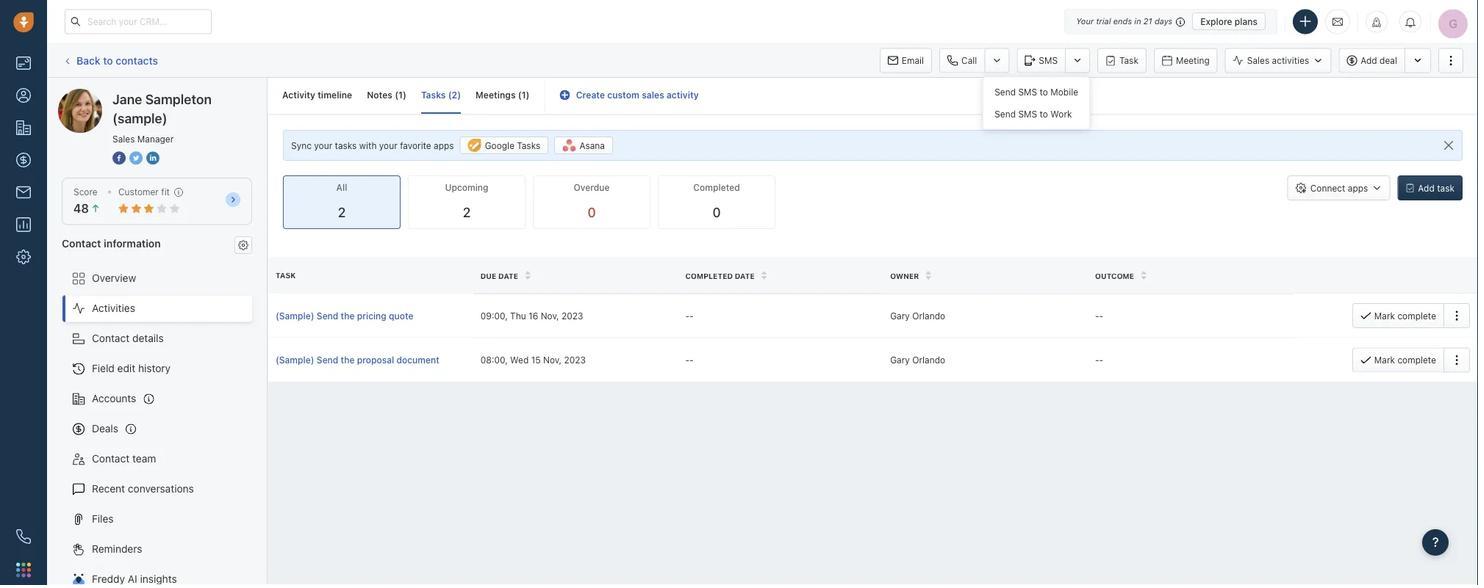 Task type: locate. For each thing, give the bounding box(es) containing it.
1 vertical spatial contact
[[92, 333, 130, 345]]

jane down back
[[87, 89, 110, 101]]

sms button
[[1017, 48, 1065, 73]]

the for proposal
[[341, 355, 355, 366]]

1 1 from the left
[[398, 90, 403, 100]]

the left proposal
[[341, 355, 355, 366]]

the left pricing
[[341, 311, 355, 321]]

0
[[588, 205, 596, 221], [712, 205, 721, 221]]

0 horizontal spatial 2
[[338, 205, 346, 221]]

task down your trial ends in 21 days
[[1119, 55, 1138, 66]]

1
[[398, 90, 403, 100], [522, 90, 526, 100]]

mark complete
[[1374, 311, 1436, 321], [1374, 355, 1436, 366]]

1 horizontal spatial (
[[448, 90, 452, 100]]

jane down contacts
[[112, 91, 142, 107]]

1 (sample) from the top
[[276, 311, 314, 321]]

0 vertical spatial to
[[103, 54, 113, 66]]

2 orlando from the top
[[912, 355, 945, 366]]

0 vertical spatial add
[[1361, 55, 1377, 66]]

2 gary orlando from the top
[[890, 355, 945, 366]]

0 up completed date
[[712, 205, 721, 221]]

)
[[403, 90, 406, 100], [457, 90, 461, 100], [526, 90, 530, 100]]

create
[[576, 90, 605, 100]]

contact for contact details
[[92, 333, 130, 345]]

your
[[314, 140, 332, 151], [379, 140, 397, 151]]

1 vertical spatial mark complete button
[[1352, 348, 1443, 373]]

0 horizontal spatial your
[[314, 140, 332, 151]]

mark
[[1374, 311, 1395, 321], [1374, 355, 1395, 366]]

mark for 08:00, wed 15 nov, 2023
[[1374, 355, 1395, 366]]

sms up send sms to mobile
[[1039, 55, 1058, 66]]

twitter circled image
[[129, 150, 143, 166]]

0 vertical spatial nov,
[[541, 311, 559, 321]]

1 ) from the left
[[403, 90, 406, 100]]

reminders
[[92, 544, 142, 556]]

tasks right the notes ( 1 )
[[421, 90, 446, 100]]

1 vertical spatial tasks
[[517, 140, 540, 151]]

complete
[[1397, 311, 1436, 321], [1397, 355, 1436, 366]]

add deal
[[1361, 55, 1397, 66]]

with
[[359, 140, 377, 151]]

your trial ends in 21 days
[[1076, 17, 1172, 26]]

1 mark from the top
[[1374, 311, 1395, 321]]

( right notes
[[395, 90, 398, 100]]

(sample) up manager
[[166, 89, 208, 101]]

to left the work
[[1040, 109, 1048, 119]]

1 vertical spatial 2023
[[564, 355, 586, 366]]

1 0 from the left
[[588, 205, 596, 221]]

to right back
[[103, 54, 113, 66]]

call link
[[939, 48, 984, 73]]

contact information
[[62, 237, 161, 249]]

deals
[[92, 423, 118, 435]]

to for send sms to work
[[1040, 109, 1048, 119]]

1 vertical spatial mark complete
[[1374, 355, 1436, 366]]

freshworks switcher image
[[16, 563, 31, 578]]

1 mark complete button from the top
[[1352, 304, 1443, 329]]

add task
[[1418, 183, 1455, 193]]

tasks
[[421, 90, 446, 100], [517, 140, 540, 151]]

1 gary from the top
[[890, 311, 910, 321]]

2 0 from the left
[[712, 205, 721, 221]]

task button
[[1097, 48, 1146, 73]]

2 ( from the left
[[448, 90, 452, 100]]

(
[[395, 90, 398, 100], [448, 90, 452, 100], [518, 90, 522, 100]]

1 vertical spatial add
[[1418, 183, 1435, 193]]

sales activities button
[[1225, 48, 1339, 73], [1225, 48, 1331, 73]]

sms down send sms to mobile
[[1018, 109, 1037, 119]]

days
[[1155, 17, 1172, 26]]

0 horizontal spatial apps
[[434, 140, 454, 151]]

0 vertical spatial mark complete button
[[1352, 304, 1443, 329]]

(sample) send the proposal document link
[[276, 354, 466, 367]]

( right meetings
[[518, 90, 522, 100]]

0 vertical spatial mark complete
[[1374, 311, 1436, 321]]

1 for meetings ( 1 )
[[522, 90, 526, 100]]

2 complete from the top
[[1397, 355, 1436, 366]]

edit
[[117, 363, 135, 375]]

sales
[[1247, 55, 1269, 66], [112, 134, 135, 144]]

0 vertical spatial gary orlando
[[890, 311, 945, 321]]

explore
[[1200, 16, 1232, 26]]

1 vertical spatial to
[[1040, 87, 1048, 97]]

0 horizontal spatial (
[[395, 90, 398, 100]]

1 horizontal spatial task
[[1119, 55, 1138, 66]]

0 vertical spatial tasks
[[421, 90, 446, 100]]

sampleton
[[113, 89, 164, 101], [145, 91, 212, 107]]

0 vertical spatial orlando
[[912, 311, 945, 321]]

(sample) inside (sample) send the proposal document link
[[276, 355, 314, 366]]

0 vertical spatial mark
[[1374, 311, 1395, 321]]

add left task
[[1418, 183, 1435, 193]]

) for tasks ( 2 )
[[457, 90, 461, 100]]

apps
[[434, 140, 454, 151], [1348, 183, 1368, 193]]

1 vertical spatial complete
[[1397, 355, 1436, 366]]

apps right favorite
[[434, 140, 454, 151]]

apps right 'connect'
[[1348, 183, 1368, 193]]

) right notes
[[403, 90, 406, 100]]

trial
[[1096, 17, 1111, 26]]

21
[[1143, 17, 1152, 26]]

2 left meetings
[[452, 90, 457, 100]]

email
[[902, 55, 924, 66]]

contact down activities
[[92, 333, 130, 345]]

date
[[498, 272, 518, 280], [735, 272, 755, 280]]

0 vertical spatial gary
[[890, 311, 910, 321]]

jane sampleton (sample) up manager
[[112, 91, 212, 126]]

0 horizontal spatial tasks
[[421, 90, 446, 100]]

1 right notes
[[398, 90, 403, 100]]

sales activities
[[1247, 55, 1309, 66]]

1 vertical spatial (sample)
[[276, 355, 314, 366]]

2 horizontal spatial )
[[526, 90, 530, 100]]

) for meetings ( 1 )
[[526, 90, 530, 100]]

2023 right 15
[[564, 355, 586, 366]]

1 gary orlando from the top
[[890, 311, 945, 321]]

0 vertical spatial complete
[[1397, 311, 1436, 321]]

1 vertical spatial gary orlando
[[890, 355, 945, 366]]

0 for completed
[[712, 205, 721, 221]]

contact down 48
[[62, 237, 101, 249]]

0 vertical spatial completed
[[693, 183, 740, 193]]

notes
[[367, 90, 392, 100]]

0 horizontal spatial date
[[498, 272, 518, 280]]

the
[[341, 311, 355, 321], [341, 355, 355, 366]]

completed
[[693, 183, 740, 193], [685, 272, 733, 280]]

1 vertical spatial mark
[[1374, 355, 1395, 366]]

2 mark from the top
[[1374, 355, 1395, 366]]

1 vertical spatial orlando
[[912, 355, 945, 366]]

jane sampleton (sample)
[[87, 89, 208, 101], [112, 91, 212, 126]]

(sample) inside (sample) send the pricing quote link
[[276, 311, 314, 321]]

2 date from the left
[[735, 272, 755, 280]]

proposal
[[357, 355, 394, 366]]

contact
[[62, 237, 101, 249], [92, 333, 130, 345], [92, 453, 130, 465]]

gary for 08:00, wed 15 nov, 2023
[[890, 355, 910, 366]]

0 horizontal spatial sales
[[112, 134, 135, 144]]

0 horizontal spatial )
[[403, 90, 406, 100]]

add
[[1361, 55, 1377, 66], [1418, 183, 1435, 193]]

0 vertical spatial 2023
[[562, 311, 583, 321]]

nov, right 15
[[543, 355, 562, 366]]

send down (sample) send the pricing quote
[[317, 355, 338, 366]]

sales for sales manager
[[112, 134, 135, 144]]

send sms to work
[[995, 109, 1072, 119]]

tasks ( 2 )
[[421, 90, 461, 100]]

1 horizontal spatial date
[[735, 272, 755, 280]]

0 vertical spatial sales
[[1247, 55, 1269, 66]]

sms up send sms to work
[[1018, 87, 1037, 97]]

2 down all
[[338, 205, 346, 221]]

1 right meetings
[[522, 90, 526, 100]]

to left mobile
[[1040, 87, 1048, 97]]

1 mark complete from the top
[[1374, 311, 1436, 321]]

1 horizontal spatial jane
[[112, 91, 142, 107]]

0 horizontal spatial add
[[1361, 55, 1377, 66]]

field
[[92, 363, 115, 375]]

2 mark complete button from the top
[[1352, 348, 1443, 373]]

upcoming
[[445, 183, 488, 193]]

1 horizontal spatial 1
[[522, 90, 526, 100]]

1 horizontal spatial add
[[1418, 183, 1435, 193]]

2 down upcoming
[[463, 205, 471, 221]]

0 horizontal spatial 0
[[588, 205, 596, 221]]

1 vertical spatial gary
[[890, 355, 910, 366]]

contact up recent
[[92, 453, 130, 465]]

jane
[[87, 89, 110, 101], [112, 91, 142, 107]]

tasks right google
[[517, 140, 540, 151]]

tasks
[[335, 140, 357, 151]]

(sample) up sales manager
[[112, 110, 167, 126]]

asana button
[[554, 137, 613, 154]]

1 horizontal spatial apps
[[1348, 183, 1368, 193]]

1 orlando from the top
[[912, 311, 945, 321]]

1 vertical spatial the
[[341, 355, 355, 366]]

2 1 from the left
[[522, 90, 526, 100]]

activity
[[282, 90, 315, 100]]

1 horizontal spatial tasks
[[517, 140, 540, 151]]

0 down overdue
[[588, 205, 596, 221]]

1 horizontal spatial sales
[[1247, 55, 1269, 66]]

create custom sales activity link
[[560, 90, 699, 100]]

mark complete for 09:00, thu 16 nov, 2023
[[1374, 311, 1436, 321]]

your
[[1076, 17, 1094, 26]]

sales up the facebook circled icon
[[112, 134, 135, 144]]

completed for completed
[[693, 183, 740, 193]]

the for pricing
[[341, 311, 355, 321]]

2 vertical spatial contact
[[92, 453, 130, 465]]

2 vertical spatial sms
[[1018, 109, 1037, 119]]

mark complete button for 08:00, wed 15 nov, 2023
[[1352, 348, 1443, 373]]

send sms to mobile
[[995, 87, 1078, 97]]

( for tasks
[[448, 90, 452, 100]]

add left deal on the right of page
[[1361, 55, 1377, 66]]

1 horizontal spatial )
[[457, 90, 461, 100]]

2 vertical spatial to
[[1040, 109, 1048, 119]]

1 the from the top
[[341, 311, 355, 321]]

your right sync
[[314, 140, 332, 151]]

task up (sample) send the pricing quote
[[276, 271, 296, 280]]

2 mark complete from the top
[[1374, 355, 1436, 366]]

Search your CRM... text field
[[65, 9, 212, 34]]

owner
[[890, 272, 919, 280]]

orlando
[[912, 311, 945, 321], [912, 355, 945, 366]]

overview
[[92, 272, 136, 284]]

0 vertical spatial task
[[1119, 55, 1138, 66]]

2 ) from the left
[[457, 90, 461, 100]]

1 vertical spatial sms
[[1018, 87, 1037, 97]]

3 ) from the left
[[526, 90, 530, 100]]

0 vertical spatial the
[[341, 311, 355, 321]]

0 horizontal spatial 1
[[398, 90, 403, 100]]

0 horizontal spatial jane
[[87, 89, 110, 101]]

ends
[[1113, 17, 1132, 26]]

2 for all
[[338, 205, 346, 221]]

( left meetings
[[448, 90, 452, 100]]

2023 right 16
[[562, 311, 583, 321]]

sms
[[1039, 55, 1058, 66], [1018, 87, 1037, 97], [1018, 109, 1037, 119]]

2 horizontal spatial (
[[518, 90, 522, 100]]

1 vertical spatial task
[[276, 271, 296, 280]]

2 gary from the top
[[890, 355, 910, 366]]

2 the from the top
[[341, 355, 355, 366]]

back to contacts
[[76, 54, 158, 66]]

) for notes ( 1 )
[[403, 90, 406, 100]]

1 vertical spatial (sample)
[[112, 110, 167, 126]]

thu
[[510, 311, 526, 321]]

48 button
[[73, 202, 101, 216]]

3 ( from the left
[[518, 90, 522, 100]]

1 horizontal spatial 0
[[712, 205, 721, 221]]

nov, right 16
[[541, 311, 559, 321]]

contacts
[[116, 54, 158, 66]]

sales
[[642, 90, 664, 100]]

1 vertical spatial nov,
[[543, 355, 562, 366]]

0 vertical spatial contact
[[62, 237, 101, 249]]

sales left activities
[[1247, 55, 1269, 66]]

recent conversations
[[92, 483, 194, 495]]

0 vertical spatial sms
[[1039, 55, 1058, 66]]

1 vertical spatial completed
[[685, 272, 733, 280]]

1 complete from the top
[[1397, 311, 1436, 321]]

back to contacts link
[[62, 49, 159, 72]]

1 ( from the left
[[395, 90, 398, 100]]

) right meetings
[[526, 90, 530, 100]]

2 (sample) from the top
[[276, 355, 314, 366]]

task
[[1119, 55, 1138, 66], [276, 271, 296, 280]]

1 horizontal spatial your
[[379, 140, 397, 151]]

nov,
[[541, 311, 559, 321], [543, 355, 562, 366]]

your right with
[[379, 140, 397, 151]]

1 vertical spatial sales
[[112, 134, 135, 144]]

0 vertical spatial (sample)
[[276, 311, 314, 321]]

2 horizontal spatial 2
[[463, 205, 471, 221]]

1 date from the left
[[498, 272, 518, 280]]

) left meetings
[[457, 90, 461, 100]]

mark complete button for 09:00, thu 16 nov, 2023
[[1352, 304, 1443, 329]]

sampleton down contacts
[[113, 89, 164, 101]]



Task type: describe. For each thing, give the bounding box(es) containing it.
2 your from the left
[[379, 140, 397, 151]]

activities
[[92, 302, 135, 315]]

meeting button
[[1154, 48, 1218, 73]]

contact for contact information
[[62, 237, 101, 249]]

field edit history
[[92, 363, 171, 375]]

create custom sales activity
[[576, 90, 699, 100]]

google
[[485, 140, 514, 151]]

add for add task
[[1418, 183, 1435, 193]]

48
[[73, 202, 89, 216]]

work
[[1050, 109, 1072, 119]]

files
[[92, 513, 114, 526]]

mobile
[[1050, 87, 1078, 97]]

2023 for 09:00, thu 16 nov, 2023
[[562, 311, 583, 321]]

(sample) send the pricing quote link
[[276, 310, 466, 323]]

15
[[531, 355, 541, 366]]

sampleton up manager
[[145, 91, 212, 107]]

due
[[480, 272, 496, 280]]

send up send sms to work
[[995, 87, 1016, 97]]

(sample) for (sample) send the proposal document
[[276, 355, 314, 366]]

09:00,
[[480, 311, 508, 321]]

all
[[336, 183, 347, 193]]

explore plans link
[[1192, 12, 1266, 30]]

sms for mobile
[[1018, 87, 1037, 97]]

email button
[[880, 48, 932, 73]]

send left pricing
[[317, 311, 338, 321]]

gary for 09:00, thu 16 nov, 2023
[[890, 311, 910, 321]]

email image
[[1333, 16, 1343, 28]]

plans
[[1235, 16, 1258, 26]]

facebook circled image
[[112, 150, 126, 166]]

( for meetings
[[518, 90, 522, 100]]

0 for overdue
[[588, 205, 596, 221]]

09:00, thu 16 nov, 2023
[[480, 311, 583, 321]]

activity timeline
[[282, 90, 352, 100]]

date for due date
[[498, 272, 518, 280]]

complete for 09:00, thu 16 nov, 2023
[[1397, 311, 1436, 321]]

fit
[[161, 187, 170, 197]]

contact details
[[92, 333, 164, 345]]

activities
[[1272, 55, 1309, 66]]

to for send sms to mobile
[[1040, 87, 1048, 97]]

document
[[397, 355, 439, 366]]

linkedin circled image
[[146, 150, 159, 166]]

1 for notes ( 1 )
[[398, 90, 403, 100]]

mark for 09:00, thu 16 nov, 2023
[[1374, 311, 1395, 321]]

orlando for 09:00, thu 16 nov, 2023
[[912, 311, 945, 321]]

outcome
[[1095, 272, 1134, 280]]

add for add deal
[[1361, 55, 1377, 66]]

timeline
[[318, 90, 352, 100]]

recent
[[92, 483, 125, 495]]

add deal button
[[1339, 48, 1405, 73]]

team
[[132, 453, 156, 465]]

phone element
[[9, 523, 38, 552]]

quote
[[389, 311, 413, 321]]

16
[[529, 311, 538, 321]]

explore plans
[[1200, 16, 1258, 26]]

custom
[[607, 90, 639, 100]]

asana
[[580, 140, 605, 151]]

manager
[[137, 134, 174, 144]]

meeting
[[1176, 55, 1210, 66]]

conversations
[[128, 483, 194, 495]]

information
[[104, 237, 161, 249]]

favorite
[[400, 140, 431, 151]]

orlando for 08:00, wed 15 nov, 2023
[[912, 355, 945, 366]]

in
[[1134, 17, 1141, 26]]

due date
[[480, 272, 518, 280]]

jane inside jane sampleton (sample)
[[112, 91, 142, 107]]

(sample) send the pricing quote
[[276, 311, 413, 321]]

gary orlando for 08:00, wed 15 nov, 2023
[[890, 355, 945, 366]]

1 horizontal spatial 2
[[452, 90, 457, 100]]

2 for upcoming
[[463, 205, 471, 221]]

jane sampleton (sample) down contacts
[[87, 89, 208, 101]]

connect
[[1310, 183, 1345, 193]]

customer fit
[[118, 187, 170, 197]]

0 vertical spatial (sample)
[[166, 89, 208, 101]]

task
[[1437, 183, 1455, 193]]

send down send sms to mobile
[[995, 109, 1016, 119]]

08:00, wed 15 nov, 2023
[[480, 355, 586, 366]]

mark complete for 08:00, wed 15 nov, 2023
[[1374, 355, 1436, 366]]

sync your tasks with your favorite apps
[[291, 140, 454, 151]]

notes ( 1 )
[[367, 90, 406, 100]]

sync
[[291, 140, 312, 151]]

sms inside sms button
[[1039, 55, 1058, 66]]

call
[[961, 55, 977, 66]]

customer
[[118, 187, 159, 197]]

accounts
[[92, 393, 136, 405]]

wed
[[510, 355, 529, 366]]

meetings ( 1 )
[[476, 90, 530, 100]]

overdue
[[574, 183, 610, 193]]

sms for work
[[1018, 109, 1037, 119]]

1 your from the left
[[314, 140, 332, 151]]

(sample) send the proposal document
[[276, 355, 439, 366]]

score
[[73, 187, 98, 197]]

complete for 08:00, wed 15 nov, 2023
[[1397, 355, 1436, 366]]

pricing
[[357, 311, 386, 321]]

2023 for 08:00, wed 15 nov, 2023
[[564, 355, 586, 366]]

contact team
[[92, 453, 156, 465]]

sales for sales activities
[[1247, 55, 1269, 66]]

mng settings image
[[238, 240, 248, 250]]

nov, for 15
[[543, 355, 562, 366]]

1 vertical spatial apps
[[1348, 183, 1368, 193]]

tasks inside button
[[517, 140, 540, 151]]

google tasks button
[[460, 137, 548, 154]]

details
[[132, 333, 164, 345]]

nov, for 16
[[541, 311, 559, 321]]

0 horizontal spatial task
[[276, 271, 296, 280]]

completed date
[[685, 272, 755, 280]]

sales manager
[[112, 134, 174, 144]]

( for notes
[[395, 90, 398, 100]]

deal
[[1380, 55, 1397, 66]]

(sample) for (sample) send the pricing quote
[[276, 311, 314, 321]]

gary orlando for 09:00, thu 16 nov, 2023
[[890, 311, 945, 321]]

0 vertical spatial apps
[[434, 140, 454, 151]]

task inside "button"
[[1119, 55, 1138, 66]]

completed for completed date
[[685, 272, 733, 280]]

back
[[76, 54, 100, 66]]

date for completed date
[[735, 272, 755, 280]]

call button
[[939, 48, 984, 73]]

google tasks
[[485, 140, 540, 151]]

phone image
[[16, 530, 31, 545]]

contact for contact team
[[92, 453, 130, 465]]

activity
[[667, 90, 699, 100]]



Task type: vqa. For each thing, say whether or not it's contained in the screenshot.


